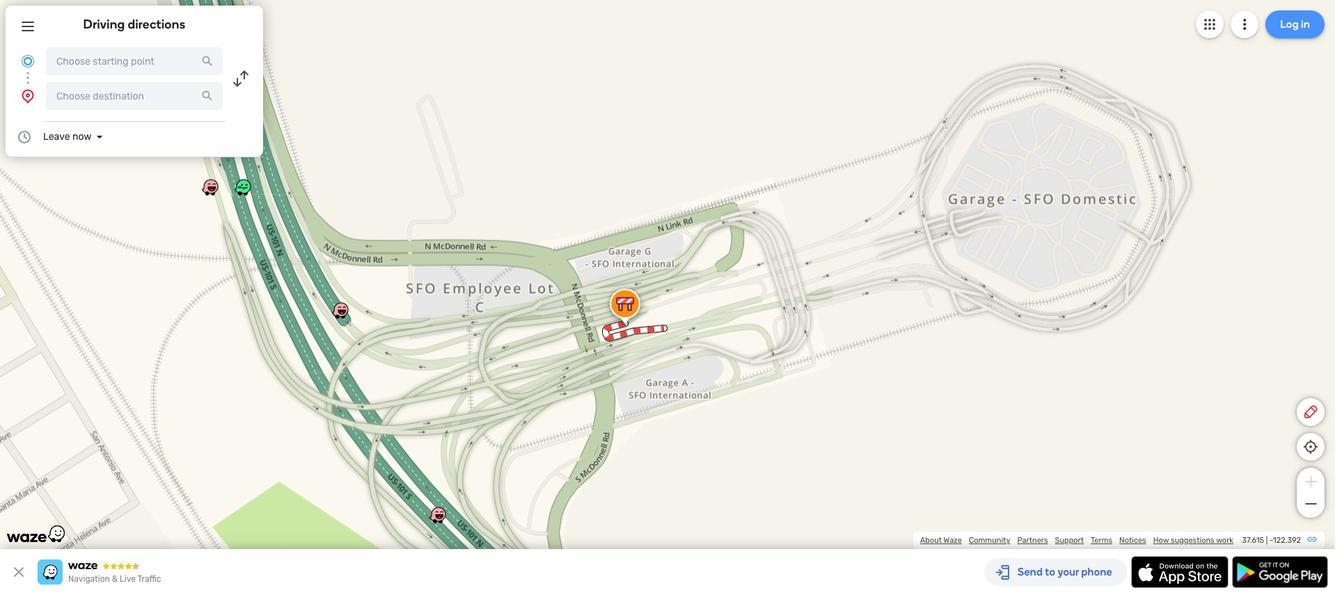 Task type: locate. For each thing, give the bounding box(es) containing it.
traffic
[[137, 574, 161, 584]]

live
[[120, 574, 136, 584]]

location image
[[19, 88, 36, 104]]

notices link
[[1119, 536, 1146, 545]]

navigation & live traffic
[[68, 574, 161, 584]]

link image
[[1307, 534, 1318, 545]]

122.392
[[1273, 536, 1301, 545]]

waze
[[944, 536, 962, 545]]

x image
[[10, 564, 27, 581]]

37.615
[[1242, 536, 1264, 545]]

current location image
[[19, 53, 36, 70]]

now
[[72, 131, 92, 143]]

|
[[1266, 536, 1268, 545]]

leave now
[[43, 131, 92, 143]]

terms link
[[1091, 536, 1112, 545]]

37.615 | -122.392
[[1242, 536, 1301, 545]]

directions
[[128, 17, 185, 32]]

about waze link
[[920, 536, 962, 545]]

support link
[[1055, 536, 1084, 545]]

driving
[[83, 17, 125, 32]]

terms
[[1091, 536, 1112, 545]]

leave
[[43, 131, 70, 143]]



Task type: vqa. For each thing, say whether or not it's contained in the screenshot.
Choose Starting Point text field
yes



Task type: describe. For each thing, give the bounding box(es) containing it.
partners
[[1017, 536, 1048, 545]]

zoom out image
[[1302, 496, 1319, 512]]

pencil image
[[1302, 404, 1319, 420]]

community
[[969, 536, 1010, 545]]

suggestions
[[1171, 536, 1215, 545]]

community link
[[969, 536, 1010, 545]]

zoom in image
[[1302, 473, 1319, 490]]

clock image
[[16, 129, 33, 145]]

driving directions
[[83, 17, 185, 32]]

partners link
[[1017, 536, 1048, 545]]

navigation
[[68, 574, 110, 584]]

how
[[1153, 536, 1169, 545]]

-
[[1270, 536, 1273, 545]]

Choose destination text field
[[46, 82, 223, 110]]

Choose starting point text field
[[46, 47, 223, 75]]

notices
[[1119, 536, 1146, 545]]

work
[[1216, 536, 1233, 545]]

about waze community partners support terms notices how suggestions work
[[920, 536, 1233, 545]]

&
[[112, 574, 118, 584]]

how suggestions work link
[[1153, 536, 1233, 545]]

support
[[1055, 536, 1084, 545]]

about
[[920, 536, 942, 545]]



